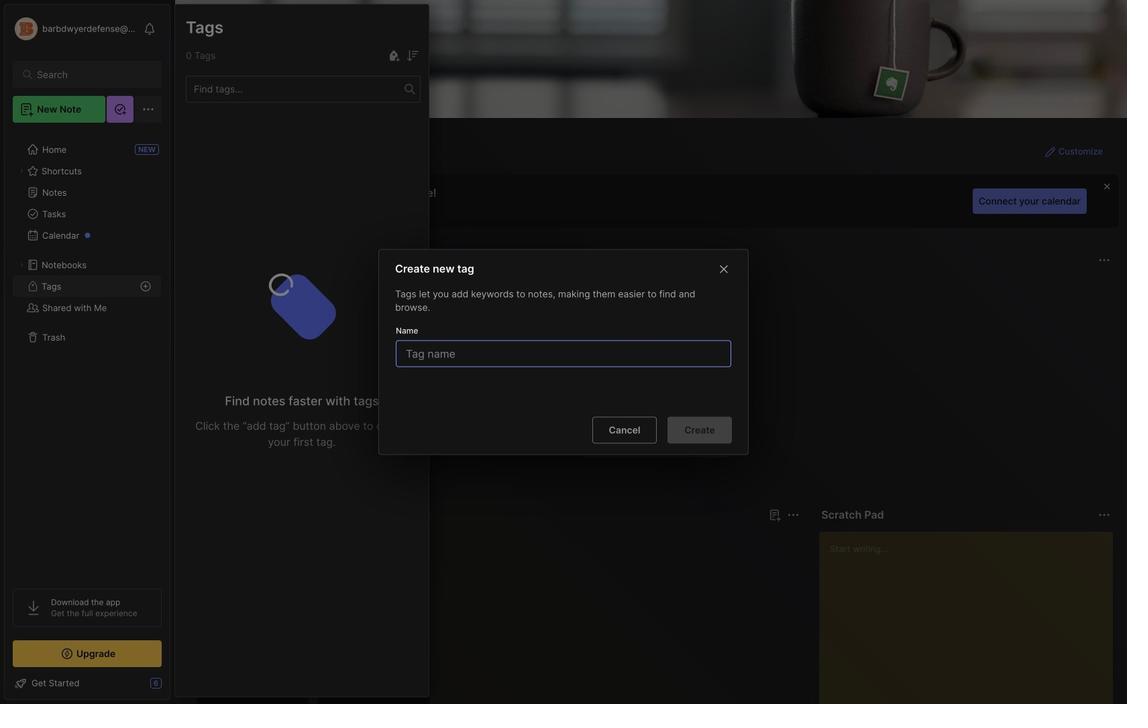 Task type: locate. For each thing, give the bounding box(es) containing it.
tree inside main element
[[5, 131, 170, 577]]

row group
[[197, 556, 438, 705]]

Tag name text field
[[405, 341, 725, 367]]

create new tag image
[[386, 48, 402, 64]]

tab
[[199, 531, 239, 548]]

tree
[[5, 131, 170, 577]]

Find tags… text field
[[187, 80, 405, 98]]

None search field
[[37, 66, 144, 83]]

none search field inside main element
[[37, 66, 144, 83]]



Task type: vqa. For each thing, say whether or not it's contained in the screenshot.
stack
no



Task type: describe. For each thing, give the bounding box(es) containing it.
main element
[[0, 0, 174, 705]]

close image
[[716, 261, 732, 278]]

Start writing… text field
[[830, 532, 1113, 705]]

Search text field
[[37, 68, 144, 81]]

expand notebooks image
[[17, 261, 25, 269]]



